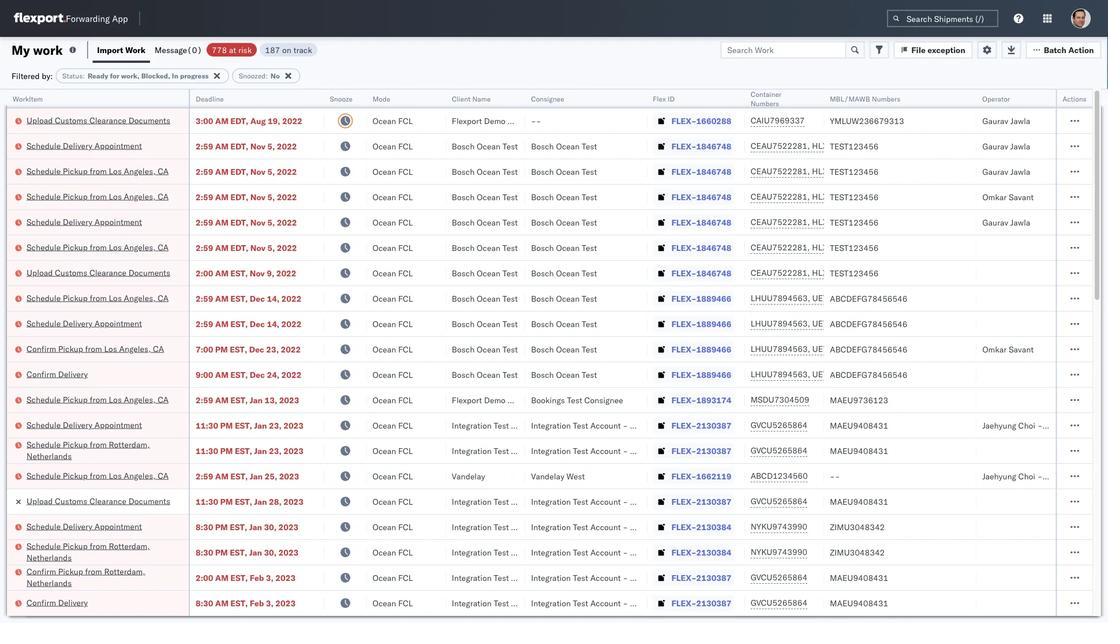 Task type: vqa. For each thing, say whether or not it's contained in the screenshot.


Task type: describe. For each thing, give the bounding box(es) containing it.
aug
[[251, 116, 266, 126]]

est, up 2:59 am est, jan 13, 2023 on the bottom of page
[[231, 370, 248, 380]]

ready
[[88, 72, 108, 80]]

17 flex- from the top
[[672, 522, 697, 532]]

7 schedule from the top
[[27, 318, 61, 329]]

8:30 for appointment
[[196, 522, 213, 532]]

2023 for 8:30 pm est, jan 30, 2023 schedule pickup from rotterdam, netherlands button
[[279, 548, 299, 558]]

2 karl from the top
[[630, 446, 645, 456]]

8 am from the top
[[215, 294, 229, 304]]

pm down 2:59 am est, jan 25, 2023
[[220, 497, 233, 507]]

4 edt, from the top
[[231, 192, 249, 202]]

1 schedule pickup from los angeles, ca button from the top
[[27, 165, 169, 178]]

forwarding app
[[66, 13, 128, 24]]

uetu5238478 for schedule pickup from los angeles, ca
[[813, 293, 869, 303]]

13 am from the top
[[215, 573, 229, 583]]

5 flex-1846748 from the top
[[672, 243, 732, 253]]

account for "schedule delivery appointment" button related to 11:30 pm est, jan 23, 2023
[[591, 421, 621, 431]]

jan up 25,
[[254, 446, 267, 456]]

4 schedule pickup from los angeles, ca from the top
[[27, 293, 169, 303]]

11:30 pm est, jan 23, 2023 for schedule pickup from rotterdam, netherlands
[[196, 446, 304, 456]]

schedule pickup from rotterdam, netherlands button for 8:30 pm est, jan 30, 2023
[[27, 541, 174, 565]]

name
[[473, 94, 491, 103]]

1 gaurav from the top
[[983, 116, 1009, 126]]

10 schedule from the top
[[27, 440, 61, 450]]

2 integration from the top
[[531, 446, 571, 456]]

at
[[229, 45, 236, 55]]

hlxu6269489, for 1st schedule pickup from los angeles, ca 'button' from the top
[[813, 166, 872, 176]]

deadline
[[196, 94, 224, 103]]

delivery for 11:30 pm est, jan 23, 2023
[[63, 420, 92, 430]]

2023 for fifth schedule pickup from los angeles, ca 'button' from the top of the page
[[279, 395, 299, 405]]

est, down 2:00 am est, feb 3, 2023
[[231, 599, 248, 609]]

from for 1st schedule pickup from los angeles, ca link from the bottom
[[90, 471, 107, 481]]

3 hlxu8034992 from the top
[[874, 192, 930, 202]]

progress
[[180, 72, 209, 80]]

3 8:30 from the top
[[196, 599, 213, 609]]

est, up 11:30 pm est, jan 28, 2023
[[231, 472, 248, 482]]

4 jawla from the top
[[1011, 217, 1031, 228]]

6 schedule pickup from los angeles, ca from the top
[[27, 471, 169, 481]]

batch action
[[1045, 45, 1095, 55]]

ymluw236679313
[[830, 116, 905, 126]]

angeles, inside confirm pickup from los angeles, ca link
[[119, 344, 151, 354]]

schedule delivery appointment for 8:30 pm est, jan 30, 2023
[[27, 522, 142, 532]]

4 schedule pickup from los angeles, ca button from the top
[[27, 293, 169, 305]]

filtered by:
[[12, 71, 53, 81]]

3 integration test account - karl lagerfeld from the top
[[531, 497, 682, 507]]

from for confirm pickup from rotterdam, netherlands link
[[85, 567, 102, 577]]

2130387 for confirm pickup from rotterdam, netherlands
[[697, 573, 732, 583]]

my work
[[12, 42, 63, 58]]

resize handle column header for mode
[[432, 90, 446, 624]]

batch
[[1045, 45, 1067, 55]]

2:59 for 5th "schedule delivery appointment" button from the bottom of the page
[[196, 141, 213, 151]]

est, up 2:59 am est, jan 25, 2023
[[235, 446, 252, 456]]

14 am from the top
[[215, 599, 229, 609]]

6 ceau7522281, from the top
[[751, 268, 810, 278]]

no
[[271, 72, 280, 80]]

documents for 2:00
[[129, 268, 170, 278]]

6 schedule from the top
[[27, 293, 61, 303]]

uetu5238478 for confirm pickup from los angeles, ca
[[813, 344, 869, 354]]

7:00
[[196, 344, 213, 355]]

flex-1893174
[[672, 395, 732, 405]]

7 fcl from the top
[[399, 268, 413, 278]]

2:00 for 2:00 am est, feb 3, 2023
[[196, 573, 213, 583]]

confirm pickup from rotterdam, netherlands
[[27, 567, 145, 588]]

from for second schedule pickup from los angeles, ca link from the top of the page
[[90, 191, 107, 202]]

flex-1662119
[[672, 472, 732, 482]]

3 upload customs clearance documents from the top
[[27, 496, 170, 506]]

west
[[567, 472, 585, 482]]

16 flex- from the top
[[672, 497, 697, 507]]

Search Shipments (/) text field
[[888, 10, 999, 27]]

mode
[[373, 94, 391, 103]]

24,
[[267, 370, 280, 380]]

app
[[112, 13, 128, 24]]

778
[[212, 45, 227, 55]]

abcdefg78456546 for confirm delivery
[[830, 370, 908, 380]]

15 flex- from the top
[[672, 472, 697, 482]]

gvcu5265864 for schedule delivery appointment
[[751, 420, 808, 431]]

forwarding
[[66, 13, 110, 24]]

dec for schedule pickup from los angeles, ca
[[250, 294, 265, 304]]

1 jawla from the top
[[1011, 116, 1031, 126]]

1 confirm delivery button from the top
[[27, 369, 88, 381]]

6 ceau7522281, hlxu6269489, hlxu8034992 from the top
[[751, 268, 930, 278]]

in
[[172, 72, 178, 80]]

jan left 13,
[[250, 395, 263, 405]]

2 lagerfeld from the top
[[647, 446, 682, 456]]

workitem button
[[7, 92, 177, 103]]

mbl/mawb
[[830, 94, 871, 103]]

13 fcl from the top
[[399, 421, 413, 431]]

pickup for confirm pickup from los angeles, ca link
[[58, 344, 83, 354]]

2023 for 11:30 pm est, jan 23, 2023 schedule pickup from rotterdam, netherlands button
[[284, 446, 304, 456]]

status : ready for work, blocked, in progress
[[62, 72, 209, 80]]

1 karl from the top
[[630, 421, 645, 431]]

omkar savant for lhuu7894563, uetu5238478
[[983, 344, 1034, 355]]

17 fcl from the top
[[399, 522, 413, 532]]

6 flex- from the top
[[672, 243, 697, 253]]

2 5, from the top
[[268, 167, 275, 177]]

9 fcl from the top
[[399, 319, 413, 329]]

9:00 am est, dec 24, 2022
[[196, 370, 302, 380]]

1 schedule from the top
[[27, 141, 61, 151]]

3 5, from the top
[[268, 192, 275, 202]]

8:30 am est, feb 3, 2023
[[196, 599, 296, 609]]

2:59 am est, jan 13, 2023
[[196, 395, 299, 405]]

account for 2nd confirm delivery 'button' from the top of the page
[[591, 599, 621, 609]]

est, down 2:00 am est, nov 9, 2022
[[231, 294, 248, 304]]

20 fcl from the top
[[399, 599, 413, 609]]

mode button
[[367, 92, 435, 103]]

flex-2130387 for schedule pickup from rotterdam, netherlands
[[672, 446, 732, 456]]

nov for 1st schedule pickup from los angeles, ca 'button' from the top
[[251, 167, 266, 177]]

1 14, from the top
[[267, 294, 280, 304]]

jan down 11:30 pm est, jan 28, 2023
[[249, 522, 262, 532]]

25,
[[265, 472, 277, 482]]

zimu3048342 for schedule delivery appointment
[[830, 522, 885, 532]]

test123456 for 1st schedule pickup from los angeles, ca 'button' from the top
[[830, 167, 879, 177]]

resize handle column header for consignee
[[634, 90, 648, 624]]

upload customs clearance documents link for 2:00 am est, nov 9, 2022
[[27, 267, 170, 279]]

7 flex- from the top
[[672, 268, 697, 278]]

id
[[668, 94, 675, 103]]

2 fcl from the top
[[399, 141, 413, 151]]

risk
[[238, 45, 252, 55]]

0 vertical spatial 23,
[[266, 344, 279, 355]]

11 ocean fcl from the top
[[373, 370, 413, 380]]

4 ceau7522281, hlxu6269489, hlxu8034992 from the top
[[751, 217, 930, 227]]

14 fcl from the top
[[399, 446, 413, 456]]

upload customs clearance documents link for 3:00 am edt, aug 19, 2022
[[27, 115, 170, 126]]

gvcu5265864 for confirm delivery
[[751, 598, 808, 608]]

3 account from the top
[[591, 497, 621, 507]]

hlxu6269489, for fifth schedule pickup from los angeles, ca 'button' from the bottom of the page
[[813, 192, 872, 202]]

origin
[[1063, 421, 1085, 431]]

2 gaurav from the top
[[983, 141, 1009, 151]]

28,
[[269, 497, 282, 507]]

account for "schedule delivery appointment" button for 8:30 pm est, jan 30, 2023
[[591, 522, 621, 532]]

est, left 9,
[[231, 268, 248, 278]]

187 on track
[[265, 45, 312, 55]]

appointment for 2:59 am est, dec 14, 2022
[[95, 318, 142, 329]]

resize handle column header for deadline
[[310, 90, 324, 624]]

8:30 pm est, jan 30, 2023 for schedule pickup from rotterdam, netherlands
[[196, 548, 299, 558]]

vandelay west
[[531, 472, 585, 482]]

2 schedule pickup from los angeles, ca from the top
[[27, 191, 169, 202]]

flexport for --
[[452, 116, 482, 126]]

18 flex- from the top
[[672, 548, 697, 558]]

from for schedule pickup from rotterdam, netherlands link corresponding to 11:30
[[90, 440, 107, 450]]

flex-1889466 for schedule pickup from los angeles, ca
[[672, 294, 732, 304]]

2:59 am edt, nov 5, 2022 for second schedule pickup from los angeles, ca link from the top of the page
[[196, 192, 297, 202]]

los for 1st schedule pickup from los angeles, ca 'button' from the bottom
[[109, 471, 122, 481]]

ceau7522281, for 1st schedule pickup from los angeles, ca 'button' from the top
[[751, 166, 810, 176]]

1 horizontal spatial --
[[830, 472, 840, 482]]

integration test account - karl lagerfeld for "schedule delivery appointment" button for 8:30 pm est, jan 30, 2023
[[531, 522, 682, 532]]

upload customs clearance documents for 3:00 am edt, aug 19, 2022
[[27, 115, 170, 125]]

import work
[[97, 45, 146, 55]]

dec for confirm pickup from los angeles, ca
[[249, 344, 264, 355]]

2 schedule pickup from los angeles, ca button from the top
[[27, 191, 169, 204]]

netherlands for 2:00 am est, feb 3, 2023
[[27, 578, 72, 588]]

bookings
[[531, 395, 565, 405]]

3 2130387 from the top
[[697, 497, 732, 507]]

ca inside button
[[153, 344, 164, 354]]

3 flex- from the top
[[672, 167, 697, 177]]

client name button
[[446, 92, 514, 103]]

abcdefg78456546 for confirm pickup from los angeles, ca
[[830, 344, 908, 355]]

los for fifth schedule pickup from los angeles, ca 'button' from the bottom of the page
[[109, 191, 122, 202]]

delivery for 8:30 am est, feb 3, 2023
[[58, 598, 88, 608]]

flexport for bookings test consignee
[[452, 395, 482, 405]]

1 confirm delivery link from the top
[[27, 369, 88, 380]]

pm down 2:59 am est, jan 13, 2023 on the bottom of page
[[220, 421, 233, 431]]

1 1846748 from the top
[[697, 141, 732, 151]]

6 lagerfeld from the top
[[647, 573, 682, 583]]

778 at risk
[[212, 45, 252, 55]]

17 ocean fcl from the top
[[373, 522, 413, 532]]

schedule delivery appointment for 2:59 am edt, nov 5, 2022
[[27, 217, 142, 227]]

2 abcdefg78456546 from the top
[[830, 319, 908, 329]]

schedule delivery appointment button for 8:30 pm est, jan 30, 2023
[[27, 521, 142, 534]]

1 schedule delivery appointment from the top
[[27, 141, 142, 151]]

2130387 for schedule pickup from rotterdam, netherlands
[[697, 446, 732, 456]]

resize handle column header for workitem
[[175, 90, 189, 624]]

confirm pickup from los angeles, ca button
[[27, 343, 164, 356]]

est, up "8:30 am est, feb 3, 2023"
[[231, 573, 248, 583]]

batch action button
[[1027, 41, 1102, 59]]

3 lagerfeld from the top
[[647, 497, 682, 507]]

1660288
[[697, 116, 732, 126]]

workitem
[[13, 94, 43, 103]]

my
[[12, 42, 30, 58]]

5 schedule pickup from los angeles, ca from the top
[[27, 395, 169, 405]]

operator
[[983, 94, 1011, 103]]

2 jawla from the top
[[1011, 141, 1031, 151]]

6 hlxu6269489, from the top
[[813, 268, 872, 278]]

6 schedule pickup from los angeles, ca link from the top
[[27, 470, 169, 482]]

nov for fifth schedule pickup from los angeles, ca 'button' from the bottom of the page
[[251, 192, 266, 202]]

actions
[[1064, 94, 1087, 103]]

upload for 2:00 am est, nov 9, 2022
[[27, 268, 53, 278]]

2:59 for 1st schedule pickup from los angeles, ca 'button' from the bottom
[[196, 472, 213, 482]]

import
[[97, 45, 123, 55]]

2023 for 2nd confirm delivery 'button' from the top of the page
[[276, 599, 296, 609]]

2:59 am est, jan 25, 2023
[[196, 472, 299, 482]]

: for snoozed
[[266, 72, 268, 80]]

pm up 2:00 am est, feb 3, 2023
[[215, 548, 228, 558]]

deadline button
[[190, 92, 313, 103]]

0 vertical spatial --
[[531, 116, 541, 126]]

jan up 2:00 am est, feb 3, 2023
[[249, 548, 262, 558]]

10 ocean fcl from the top
[[373, 344, 413, 355]]

flex
[[653, 94, 666, 103]]

jaehyung choi - test origin agent
[[983, 421, 1109, 431]]

caiu7969337
[[751, 116, 805, 126]]

appointment for 8:30 pm est, jan 30, 2023
[[95, 522, 142, 532]]

mbl/mawb numbers button
[[825, 92, 966, 103]]

3 maeu9408431 from the top
[[830, 497, 889, 507]]

1889466 for confirm pickup from los angeles, ca
[[697, 344, 732, 355]]

client name
[[452, 94, 491, 103]]

1 flex-1846748 from the top
[[672, 141, 732, 151]]

feb for 8:30 am est, feb 3, 2023
[[250, 599, 264, 609]]

message
[[155, 45, 187, 55]]

3 1846748 from the top
[[697, 192, 732, 202]]

3:00 am edt, aug 19, 2022
[[196, 116, 302, 126]]

snoozed
[[239, 72, 266, 80]]

message (0)
[[155, 45, 202, 55]]

jan down 13,
[[254, 421, 267, 431]]

est, down 2:59 am est, jan 13, 2023 on the bottom of page
[[235, 421, 252, 431]]

lhuu7894563, uetu5238478 for schedule pickup from los angeles, ca
[[751, 293, 869, 303]]

4 test123456 from the top
[[830, 217, 879, 228]]

est, up the "9:00 am est, dec 24, 2022"
[[230, 344, 247, 355]]

3 documents from the top
[[129, 496, 170, 506]]

confirm delivery for 2nd confirm delivery link from the bottom of the page
[[27, 369, 88, 379]]

13 schedule from the top
[[27, 541, 61, 552]]

confirm pickup from los angeles, ca
[[27, 344, 164, 354]]

5 schedule from the top
[[27, 242, 61, 252]]

snoozed : no
[[239, 72, 280, 80]]

ceau7522281, for 5th "schedule delivery appointment" button from the bottom of the page
[[751, 141, 810, 151]]

vandelay for vandelay
[[452, 472, 485, 482]]

6 test123456 from the top
[[830, 268, 879, 278]]

confirm pickup from rotterdam, netherlands link
[[27, 566, 174, 589]]

vandelay for vandelay west
[[531, 472, 565, 482]]

8 fcl from the top
[[399, 294, 413, 304]]

consignee inside consignee button
[[531, 94, 565, 103]]

12 fcl from the top
[[399, 395, 413, 405]]

mbl/mawb numbers
[[830, 94, 901, 103]]

dec for confirm delivery
[[250, 370, 265, 380]]

confirm pickup from los angeles, ca link
[[27, 343, 164, 355]]

3:00
[[196, 116, 213, 126]]

confirm for confirm pickup from los angeles, ca button
[[27, 344, 56, 354]]

5 1846748 from the top
[[697, 243, 732, 253]]

flex id
[[653, 94, 675, 103]]

file
[[912, 45, 926, 55]]

9,
[[267, 268, 274, 278]]

est, up 2:00 am est, feb 3, 2023
[[230, 548, 247, 558]]

2023 right 28,
[[284, 497, 304, 507]]

flexport demo consignee for -
[[452, 116, 547, 126]]

integration test account - karl lagerfeld for 11:30 pm est, jan 23, 2023 schedule pickup from rotterdam, netherlands button
[[531, 446, 682, 456]]

client
[[452, 94, 471, 103]]

work,
[[121, 72, 140, 80]]

los for 1st schedule pickup from los angeles, ca 'button' from the top
[[109, 166, 122, 176]]

1 fcl from the top
[[399, 116, 413, 126]]

2023 right 25,
[[279, 472, 299, 482]]

5 edt, from the top
[[231, 217, 249, 228]]

3 gvcu5265864 from the top
[[751, 497, 808, 507]]

19 fcl from the top
[[399, 573, 413, 583]]

blocked,
[[141, 72, 170, 80]]

jan left 25,
[[250, 472, 263, 482]]

19,
[[268, 116, 280, 126]]

12 ocean fcl from the top
[[373, 395, 413, 405]]

20 ocean fcl from the top
[[373, 599, 413, 609]]

3 jawla from the top
[[1011, 167, 1031, 177]]

2:59 for 1st schedule pickup from los angeles, ca 'button' from the top
[[196, 167, 213, 177]]

integration test account - karl lagerfeld for 'confirm pickup from rotterdam, netherlands' button on the bottom of page
[[531, 573, 682, 583]]

snooze
[[330, 94, 353, 103]]



Task type: locate. For each thing, give the bounding box(es) containing it.
1 vertical spatial 8:30
[[196, 548, 213, 558]]

1 vertical spatial 3,
[[266, 599, 274, 609]]

0 vertical spatial demo
[[484, 116, 506, 126]]

3 gaurav from the top
[[983, 167, 1009, 177]]

2 schedule pickup from rotterdam, netherlands button from the top
[[27, 541, 174, 565]]

1 vertical spatial 2:59 am est, dec 14, 2022
[[196, 319, 302, 329]]

8:30 pm est, jan 30, 2023 up 2:00 am est, feb 3, 2023
[[196, 548, 299, 558]]

demo left the bookings
[[484, 395, 506, 405]]

flex-2130384 button
[[653, 519, 734, 536], [653, 519, 734, 536], [653, 545, 734, 561], [653, 545, 734, 561]]

ocean fcl
[[373, 116, 413, 126], [373, 141, 413, 151], [373, 167, 413, 177], [373, 192, 413, 202], [373, 217, 413, 228], [373, 243, 413, 253], [373, 268, 413, 278], [373, 294, 413, 304], [373, 319, 413, 329], [373, 344, 413, 355], [373, 370, 413, 380], [373, 395, 413, 405], [373, 421, 413, 431], [373, 446, 413, 456], [373, 472, 413, 482], [373, 497, 413, 507], [373, 522, 413, 532], [373, 548, 413, 558], [373, 573, 413, 583], [373, 599, 413, 609]]

4 lhuu7894563, uetu5238478 from the top
[[751, 370, 869, 380]]

dec down 2:00 am est, nov 9, 2022
[[250, 294, 265, 304]]

2 maeu9408431 from the top
[[830, 446, 889, 456]]

schedule delivery appointment link for 8:30 pm est, jan 30, 2023
[[27, 521, 142, 533]]

1 zimu3048342 from the top
[[830, 522, 885, 532]]

11:30 up 2:59 am est, jan 25, 2023
[[196, 446, 218, 456]]

5 maeu9408431 from the top
[[830, 599, 889, 609]]

1 vertical spatial upload customs clearance documents
[[27, 268, 170, 278]]

resize handle column header
[[175, 90, 189, 624], [310, 90, 324, 624], [353, 90, 367, 624], [432, 90, 446, 624], [512, 90, 526, 624], [634, 90, 648, 624], [731, 90, 745, 624], [811, 90, 825, 624], [963, 90, 977, 624], [1043, 90, 1057, 624], [1079, 90, 1093, 624]]

consignee button
[[526, 92, 636, 103]]

flexport demo consignee
[[452, 116, 547, 126], [452, 395, 547, 405]]

8:30 down 2:00 am est, feb 3, 2023
[[196, 599, 213, 609]]

2 ceau7522281, from the top
[[751, 166, 810, 176]]

0 vertical spatial confirm delivery button
[[27, 369, 88, 381]]

confirm delivery down confirm pickup from rotterdam, netherlands
[[27, 598, 88, 608]]

flex-2130387 for confirm delivery
[[672, 599, 732, 609]]

confirm delivery link
[[27, 369, 88, 380], [27, 597, 88, 609]]

1 vertical spatial savant
[[1009, 344, 1034, 355]]

0 vertical spatial 2:00
[[196, 268, 213, 278]]

0 vertical spatial upload customs clearance documents link
[[27, 115, 170, 126]]

demo for bookings
[[484, 395, 506, 405]]

2:59 am est, dec 14, 2022
[[196, 294, 302, 304], [196, 319, 302, 329]]

1 vertical spatial clearance
[[89, 268, 126, 278]]

jan left 28,
[[254, 497, 267, 507]]

2023 down 2:00 am est, feb 3, 2023
[[276, 599, 296, 609]]

0 vertical spatial omkar
[[983, 192, 1007, 202]]

3 flex-2130387 from the top
[[672, 497, 732, 507]]

0 vertical spatial nyku9743990
[[751, 522, 808, 532]]

2:00 am est, nov 9, 2022
[[196, 268, 297, 278]]

1 vertical spatial flex-2130384
[[672, 548, 732, 558]]

14 ocean fcl from the top
[[373, 446, 413, 456]]

flexport
[[452, 116, 482, 126], [452, 395, 482, 405]]

2:59 for 4th schedule pickup from los angeles, ca 'button' from the bottom
[[196, 243, 213, 253]]

2:59 am edt, nov 5, 2022 for first schedule pickup from los angeles, ca link
[[196, 167, 297, 177]]

flex-1889466 button
[[653, 291, 734, 307], [653, 291, 734, 307], [653, 316, 734, 332], [653, 316, 734, 332], [653, 342, 734, 358], [653, 342, 734, 358], [653, 367, 734, 383], [653, 367, 734, 383]]

flexport. image
[[14, 13, 66, 24]]

schedule delivery appointment
[[27, 141, 142, 151], [27, 217, 142, 227], [27, 318, 142, 329], [27, 420, 142, 430], [27, 522, 142, 532]]

schedule delivery appointment button for 11:30 pm est, jan 23, 2023
[[27, 420, 142, 432]]

pm right 7:00
[[215, 344, 228, 355]]

12 schedule from the top
[[27, 522, 61, 532]]

2:00 am est, feb 3, 2023
[[196, 573, 296, 583]]

0 vertical spatial upload customs clearance documents button
[[27, 115, 170, 127]]

1 maeu9408431 from the top
[[830, 421, 889, 431]]

hlxu6269489, for 4th schedule pickup from los angeles, ca 'button' from the bottom
[[813, 243, 872, 253]]

nyku9743990 for schedule delivery appointment
[[751, 522, 808, 532]]

flex-1889466 for confirm pickup from los angeles, ca
[[672, 344, 732, 355]]

8:30
[[196, 522, 213, 532], [196, 548, 213, 558], [196, 599, 213, 609]]

pickup for 4th schedule pickup from los angeles, ca link from the bottom
[[63, 242, 88, 252]]

abcdefg78456546
[[830, 294, 908, 304], [830, 319, 908, 329], [830, 344, 908, 355], [830, 370, 908, 380]]

1 : from the left
[[83, 72, 85, 80]]

est, up 7:00 pm est, dec 23, 2022
[[231, 319, 248, 329]]

30, for schedule delivery appointment
[[264, 522, 277, 532]]

savant
[[1009, 192, 1034, 202], [1009, 344, 1034, 355]]

confirm for 'confirm pickup from rotterdam, netherlands' button on the bottom of page
[[27, 567, 56, 577]]

1 confirm delivery from the top
[[27, 369, 88, 379]]

7 ocean fcl from the top
[[373, 268, 413, 278]]

3 integration from the top
[[531, 497, 571, 507]]

omkar savant for ceau7522281, hlxu6269489, hlxu8034992
[[983, 192, 1034, 202]]

container numbers
[[751, 90, 782, 108]]

schedule delivery appointment for 2:59 am est, dec 14, 2022
[[27, 318, 142, 329]]

flex-1660288
[[672, 116, 732, 126]]

ceau7522281, for fifth schedule pickup from los angeles, ca 'button' from the bottom of the page
[[751, 192, 810, 202]]

numbers down container
[[751, 99, 780, 108]]

6 2:59 from the top
[[196, 294, 213, 304]]

1 vertical spatial flexport
[[452, 395, 482, 405]]

3, down 2:00 am est, feb 3, 2023
[[266, 599, 274, 609]]

maeu9408431 for schedule delivery appointment
[[830, 421, 889, 431]]

1 vertical spatial 2130384
[[697, 548, 732, 558]]

14, up 7:00 pm est, dec 23, 2022
[[267, 319, 280, 329]]

11:30 down 2:59 am est, jan 13, 2023 on the bottom of page
[[196, 421, 218, 431]]

(0)
[[187, 45, 202, 55]]

pickup
[[63, 166, 88, 176], [63, 191, 88, 202], [63, 242, 88, 252], [63, 293, 88, 303], [58, 344, 83, 354], [63, 395, 88, 405], [63, 440, 88, 450], [63, 471, 88, 481], [63, 541, 88, 552], [58, 567, 83, 577]]

est,
[[231, 268, 248, 278], [231, 294, 248, 304], [231, 319, 248, 329], [230, 344, 247, 355], [231, 370, 248, 380], [231, 395, 248, 405], [235, 421, 252, 431], [235, 446, 252, 456], [231, 472, 248, 482], [235, 497, 252, 507], [230, 522, 247, 532], [230, 548, 247, 558], [231, 573, 248, 583], [231, 599, 248, 609]]

nov
[[251, 141, 266, 151], [251, 167, 266, 177], [251, 192, 266, 202], [251, 217, 266, 228], [251, 243, 266, 253], [250, 268, 265, 278]]

2 1889466 from the top
[[697, 319, 732, 329]]

from
[[90, 166, 107, 176], [90, 191, 107, 202], [90, 242, 107, 252], [90, 293, 107, 303], [85, 344, 102, 354], [90, 395, 107, 405], [90, 440, 107, 450], [90, 471, 107, 481], [90, 541, 107, 552], [85, 567, 102, 577]]

1 horizontal spatial numbers
[[872, 94, 901, 103]]

3 customs from the top
[[55, 496, 87, 506]]

3 hlxu6269489, from the top
[[813, 192, 872, 202]]

: left no at the top left of the page
[[266, 72, 268, 80]]

-- right abcd1234560
[[830, 472, 840, 482]]

6 am from the top
[[215, 243, 229, 253]]

agent
[[1087, 421, 1109, 431]]

maeu9736123
[[830, 395, 889, 405]]

maeu9408431
[[830, 421, 889, 431], [830, 446, 889, 456], [830, 497, 889, 507], [830, 573, 889, 583], [830, 599, 889, 609]]

fcl
[[399, 116, 413, 126], [399, 141, 413, 151], [399, 167, 413, 177], [399, 192, 413, 202], [399, 217, 413, 228], [399, 243, 413, 253], [399, 268, 413, 278], [399, 294, 413, 304], [399, 319, 413, 329], [399, 344, 413, 355], [399, 370, 413, 380], [399, 395, 413, 405], [399, 421, 413, 431], [399, 446, 413, 456], [399, 472, 413, 482], [399, 497, 413, 507], [399, 522, 413, 532], [399, 548, 413, 558], [399, 573, 413, 583], [399, 599, 413, 609]]

5 flex- from the top
[[672, 217, 697, 228]]

1 lagerfeld from the top
[[647, 421, 682, 431]]

0 vertical spatial rotterdam,
[[109, 440, 150, 450]]

0 vertical spatial 11:30
[[196, 421, 218, 431]]

2 vertical spatial 11:30
[[196, 497, 218, 507]]

8:30 up 2:00 am est, feb 3, 2023
[[196, 548, 213, 558]]

11:30 pm est, jan 23, 2023 down 2:59 am est, jan 13, 2023 on the bottom of page
[[196, 421, 304, 431]]

1 3, from the top
[[266, 573, 274, 583]]

2023 down 2:59 am est, jan 13, 2023 on the bottom of page
[[284, 421, 304, 431]]

1 vertical spatial 11:30 pm est, jan 23, 2023
[[196, 446, 304, 456]]

pm up 2:59 am est, jan 25, 2023
[[220, 446, 233, 456]]

zimu3048342 for schedule pickup from rotterdam, netherlands
[[830, 548, 885, 558]]

0 vertical spatial upload customs clearance documents
[[27, 115, 170, 125]]

2 schedule delivery appointment from the top
[[27, 217, 142, 227]]

bosch
[[452, 141, 475, 151], [531, 141, 554, 151], [452, 167, 475, 177], [531, 167, 554, 177], [452, 192, 475, 202], [531, 192, 554, 202], [452, 217, 475, 228], [531, 217, 554, 228], [452, 243, 475, 253], [531, 243, 554, 253], [452, 268, 475, 278], [531, 268, 554, 278], [452, 294, 475, 304], [531, 294, 554, 304], [452, 319, 475, 329], [531, 319, 554, 329], [452, 344, 475, 355], [531, 344, 554, 355], [452, 370, 475, 380], [531, 370, 554, 380]]

2:59 am est, dec 14, 2022 down 2:00 am est, nov 9, 2022
[[196, 294, 302, 304]]

numbers inside mbl/mawb numbers "button"
[[872, 94, 901, 103]]

1 vertical spatial demo
[[484, 395, 506, 405]]

work
[[125, 45, 146, 55]]

11:30 down 2:59 am est, jan 25, 2023
[[196, 497, 218, 507]]

3 11:30 from the top
[[196, 497, 218, 507]]

30,
[[264, 522, 277, 532], [264, 548, 277, 558]]

import work button
[[93, 37, 150, 63]]

on
[[282, 45, 292, 55]]

edt,
[[231, 116, 249, 126], [231, 141, 249, 151], [231, 167, 249, 177], [231, 192, 249, 202], [231, 217, 249, 228], [231, 243, 249, 253]]

0 vertical spatial 8:30 pm est, jan 30, 2023
[[196, 522, 299, 532]]

resize handle column header for client name
[[512, 90, 526, 624]]

gaurav
[[983, 116, 1009, 126], [983, 141, 1009, 151], [983, 167, 1009, 177], [983, 217, 1009, 228]]

1 vertical spatial confirm delivery
[[27, 598, 88, 608]]

2 flex-2130387 from the top
[[672, 446, 732, 456]]

1 customs from the top
[[55, 115, 87, 125]]

4 schedule pickup from los angeles, ca link from the top
[[27, 293, 169, 304]]

0 vertical spatial 11:30 pm est, jan 23, 2023
[[196, 421, 304, 431]]

rotterdam, for 2:00 am est, feb 3, 2023
[[104, 567, 145, 577]]

lhuu7894563, for confirm pickup from los angeles, ca
[[751, 344, 811, 354]]

2:59 am est, dec 14, 2022 up 7:00 pm est, dec 23, 2022
[[196, 319, 302, 329]]

8:30 pm est, jan 30, 2023
[[196, 522, 299, 532], [196, 548, 299, 558]]

flex-2130384 for schedule pickup from rotterdam, netherlands
[[672, 548, 732, 558]]

demo for -
[[484, 116, 506, 126]]

2 vertical spatial upload customs clearance documents link
[[27, 496, 170, 507]]

3 schedule delivery appointment button from the top
[[27, 318, 142, 331]]

netherlands for 8:30 pm est, jan 30, 2023
[[27, 553, 72, 563]]

0 vertical spatial 30,
[[264, 522, 277, 532]]

flex-1662119 button
[[653, 469, 734, 485], [653, 469, 734, 485]]

0 vertical spatial netherlands
[[27, 451, 72, 461]]

8:30 pm est, jan 30, 2023 down 11:30 pm est, jan 28, 2023
[[196, 522, 299, 532]]

1 vertical spatial 30,
[[264, 548, 277, 558]]

7 2:59 from the top
[[196, 319, 213, 329]]

schedule pickup from los angeles, ca link
[[27, 165, 169, 177], [27, 191, 169, 202], [27, 242, 169, 253], [27, 293, 169, 304], [27, 394, 169, 406], [27, 470, 169, 482]]

2 resize handle column header from the left
[[310, 90, 324, 624]]

feb for 2:00 am est, feb 3, 2023
[[250, 573, 264, 583]]

0 vertical spatial flexport
[[452, 116, 482, 126]]

1 vertical spatial feb
[[250, 599, 264, 609]]

2130384
[[697, 522, 732, 532], [697, 548, 732, 558]]

1 integration test account - karl lagerfeld from the top
[[531, 421, 682, 431]]

2 upload from the top
[[27, 268, 53, 278]]

2023 up "8:30 am est, feb 3, 2023"
[[276, 573, 296, 583]]

2 schedule delivery appointment link from the top
[[27, 216, 142, 228]]

resize handle column header for mbl/mawb numbers
[[963, 90, 977, 624]]

2023 up 2:59 am est, jan 25, 2023
[[284, 446, 304, 456]]

2130387 for schedule delivery appointment
[[697, 421, 732, 431]]

integration test account - karl lagerfeld for "schedule delivery appointment" button related to 11:30 pm est, jan 23, 2023
[[531, 421, 682, 431]]

14, down 9,
[[267, 294, 280, 304]]

0 vertical spatial schedule pickup from rotterdam, netherlands link
[[27, 439, 174, 462]]

pickup inside confirm pickup from rotterdam, netherlands
[[58, 567, 83, 577]]

flex-2130387 for schedule delivery appointment
[[672, 421, 732, 431]]

nyku9743990
[[751, 522, 808, 532], [751, 547, 808, 558]]

23, up 24,
[[266, 344, 279, 355]]

upload customs clearance documents link
[[27, 115, 170, 126], [27, 267, 170, 279], [27, 496, 170, 507]]

dec up the "9:00 am est, dec 24, 2022"
[[249, 344, 264, 355]]

6 flex-1846748 from the top
[[672, 268, 732, 278]]

10 flex- from the top
[[672, 344, 697, 355]]

4 gvcu5265864 from the top
[[751, 573, 808, 583]]

2 vertical spatial 8:30
[[196, 599, 213, 609]]

0 vertical spatial schedule pickup from rotterdam, netherlands button
[[27, 439, 174, 463]]

2023 for "schedule delivery appointment" button for 8:30 pm est, jan 30, 2023
[[279, 522, 299, 532]]

gaurav jawla
[[983, 116, 1031, 126], [983, 141, 1031, 151], [983, 167, 1031, 177], [983, 217, 1031, 228]]

netherlands inside confirm pickup from rotterdam, netherlands
[[27, 578, 72, 588]]

flex-1889466 for confirm delivery
[[672, 370, 732, 380]]

pickup for first schedule pickup from los angeles, ca link
[[63, 166, 88, 176]]

Search Work text field
[[721, 41, 847, 59]]

integration test account - karl lagerfeld for 8:30 pm est, jan 30, 2023 schedule pickup from rotterdam, netherlands button
[[531, 548, 682, 558]]

0 vertical spatial schedule pickup from rotterdam, netherlands
[[27, 440, 150, 461]]

0 vertical spatial flexport demo consignee
[[452, 116, 547, 126]]

2 ocean fcl from the top
[[373, 141, 413, 151]]

3 abcdefg78456546 from the top
[[830, 344, 908, 355]]

-- down consignee button
[[531, 116, 541, 126]]

flex-1660288 button
[[653, 113, 734, 129], [653, 113, 734, 129]]

2:00
[[196, 268, 213, 278], [196, 573, 213, 583]]

13 flex- from the top
[[672, 421, 697, 431]]

2 vertical spatial 23,
[[269, 446, 282, 456]]

1 flex- from the top
[[672, 116, 697, 126]]

5 ceau7522281, hlxu6269489, hlxu8034992 from the top
[[751, 243, 930, 253]]

2 gaurav jawla from the top
[[983, 141, 1031, 151]]

5 hlxu8034992 from the top
[[874, 243, 930, 253]]

dec
[[250, 294, 265, 304], [250, 319, 265, 329], [249, 344, 264, 355], [250, 370, 265, 380]]

flex-2130384 for schedule delivery appointment
[[672, 522, 732, 532]]

clearance
[[89, 115, 126, 125], [89, 268, 126, 278], [89, 496, 126, 506]]

1 vertical spatial rotterdam,
[[109, 541, 150, 552]]

1 vertical spatial netherlands
[[27, 553, 72, 563]]

: for status
[[83, 72, 85, 80]]

1 vertical spatial customs
[[55, 268, 87, 278]]

1 8:30 pm est, jan 30, 2023 from the top
[[196, 522, 299, 532]]

lhuu7894563, uetu5238478 for confirm delivery
[[751, 370, 869, 380]]

3 upload from the top
[[27, 496, 53, 506]]

1 vertical spatial omkar savant
[[983, 344, 1034, 355]]

from for 4th schedule pickup from los angeles, ca link
[[90, 293, 107, 303]]

gvcu5265864 for schedule pickup from rotterdam, netherlands
[[751, 446, 808, 456]]

1662119
[[697, 472, 732, 482]]

2:59 am edt, nov 5, 2022 for 4th schedule pickup from los angeles, ca link from the bottom
[[196, 243, 297, 253]]

confirm delivery button down confirm pickup from rotterdam, netherlands
[[27, 597, 88, 610]]

1 netherlands from the top
[[27, 451, 72, 461]]

maeu9408431 for schedule pickup from rotterdam, netherlands
[[830, 446, 889, 456]]

11:30 pm est, jan 23, 2023 up 2:59 am est, jan 25, 2023
[[196, 446, 304, 456]]

clearance for 3:00 am edt, aug 19, 2022
[[89, 115, 126, 125]]

2 feb from the top
[[250, 599, 264, 609]]

1 schedule pickup from los angeles, ca from the top
[[27, 166, 169, 176]]

0 vertical spatial omkar savant
[[983, 192, 1034, 202]]

2130387
[[697, 421, 732, 431], [697, 446, 732, 456], [697, 497, 732, 507], [697, 573, 732, 583], [697, 599, 732, 609]]

0 vertical spatial customs
[[55, 115, 87, 125]]

demo down name
[[484, 116, 506, 126]]

resize handle column header for flex id
[[731, 90, 745, 624]]

appointment for 2:59 am edt, nov 5, 2022
[[95, 217, 142, 227]]

from for first schedule pickup from los angeles, ca link
[[90, 166, 107, 176]]

9 2:59 from the top
[[196, 472, 213, 482]]

0 vertical spatial upload
[[27, 115, 53, 125]]

choi
[[1019, 421, 1036, 431]]

file exception
[[912, 45, 966, 55]]

2 flex-2130384 from the top
[[672, 548, 732, 558]]

4 lhuu7894563, from the top
[[751, 370, 811, 380]]

0 vertical spatial zimu3048342
[[830, 522, 885, 532]]

0 horizontal spatial --
[[531, 116, 541, 126]]

1 vertical spatial 23,
[[269, 421, 282, 431]]

8:30 down 11:30 pm est, jan 28, 2023
[[196, 522, 213, 532]]

1 vertical spatial 8:30 pm est, jan 30, 2023
[[196, 548, 299, 558]]

2 vertical spatial upload
[[27, 496, 53, 506]]

pickup for 4th schedule pickup from los angeles, ca link
[[63, 293, 88, 303]]

dec up 7:00 pm est, dec 23, 2022
[[250, 319, 265, 329]]

flex-
[[672, 116, 697, 126], [672, 141, 697, 151], [672, 167, 697, 177], [672, 192, 697, 202], [672, 217, 697, 228], [672, 243, 697, 253], [672, 268, 697, 278], [672, 294, 697, 304], [672, 319, 697, 329], [672, 344, 697, 355], [672, 370, 697, 380], [672, 395, 697, 405], [672, 421, 697, 431], [672, 446, 697, 456], [672, 472, 697, 482], [672, 497, 697, 507], [672, 522, 697, 532], [672, 548, 697, 558], [672, 573, 697, 583], [672, 599, 697, 609]]

3 ceau7522281, hlxu6269489, hlxu8034992 from the top
[[751, 192, 930, 202]]

2 vertical spatial upload customs clearance documents
[[27, 496, 170, 506]]

13,
[[265, 395, 277, 405]]

upload customs clearance documents for 2:00 am est, nov 9, 2022
[[27, 268, 170, 278]]

from for second schedule pickup from los angeles, ca link from the bottom
[[90, 395, 107, 405]]

2023 up 2:00 am est, feb 3, 2023
[[279, 548, 299, 558]]

0 vertical spatial clearance
[[89, 115, 126, 125]]

1 flexport from the top
[[452, 116, 482, 126]]

30, down 28,
[[264, 522, 277, 532]]

est, down 11:30 pm est, jan 28, 2023
[[230, 522, 247, 532]]

1 appointment from the top
[[95, 141, 142, 151]]

savant for ceau7522281, hlxu6269489, hlxu8034992
[[1009, 192, 1034, 202]]

--
[[531, 116, 541, 126], [830, 472, 840, 482]]

dec left 24,
[[250, 370, 265, 380]]

1 vertical spatial zimu3048342
[[830, 548, 885, 558]]

1 vertical spatial confirm delivery link
[[27, 597, 88, 609]]

customs
[[55, 115, 87, 125], [55, 268, 87, 278], [55, 496, 87, 506]]

schedule delivery appointment link for 11:30 pm est, jan 23, 2023
[[27, 420, 142, 431]]

jaehyung
[[983, 421, 1017, 431]]

1 vertical spatial 11:30
[[196, 446, 218, 456]]

1 vertical spatial schedule pickup from rotterdam, netherlands
[[27, 541, 150, 563]]

0 vertical spatial 3,
[[266, 573, 274, 583]]

1 resize handle column header from the left
[[175, 90, 189, 624]]

0 horizontal spatial :
[[83, 72, 85, 80]]

1 savant from the top
[[1009, 192, 1034, 202]]

file exception button
[[894, 41, 973, 59], [894, 41, 973, 59]]

2023 down 28,
[[279, 522, 299, 532]]

2023
[[279, 395, 299, 405], [284, 421, 304, 431], [284, 446, 304, 456], [279, 472, 299, 482], [284, 497, 304, 507], [279, 522, 299, 532], [279, 548, 299, 558], [276, 573, 296, 583], [276, 599, 296, 609]]

1 vertical spatial schedule pickup from rotterdam, netherlands button
[[27, 541, 174, 565]]

2 vertical spatial documents
[[129, 496, 170, 506]]

flex-2130387
[[672, 421, 732, 431], [672, 446, 732, 456], [672, 497, 732, 507], [672, 573, 732, 583], [672, 599, 732, 609]]

est, down the "9:00 am est, dec 24, 2022"
[[231, 395, 248, 405]]

0 vertical spatial savant
[[1009, 192, 1034, 202]]

4 gaurav jawla from the top
[[983, 217, 1031, 228]]

schedule delivery appointment button
[[27, 140, 142, 153], [27, 216, 142, 229], [27, 318, 142, 331], [27, 420, 142, 432], [27, 521, 142, 534]]

lhuu7894563, uetu5238478
[[751, 293, 869, 303], [751, 319, 869, 329], [751, 344, 869, 354], [751, 370, 869, 380]]

status
[[62, 72, 83, 80]]

6 karl from the top
[[630, 573, 645, 583]]

demo
[[484, 116, 506, 126], [484, 395, 506, 405]]

4 maeu9408431 from the top
[[830, 573, 889, 583]]

2:59 for fifth schedule pickup from los angeles, ca 'button' from the bottom of the page
[[196, 192, 213, 202]]

23, up 25,
[[269, 446, 282, 456]]

from inside confirm pickup from rotterdam, netherlands
[[85, 567, 102, 577]]

2 vertical spatial rotterdam,
[[104, 567, 145, 577]]

upload customs clearance documents button for 3:00 am edt, aug 19, 2022
[[27, 115, 170, 127]]

schedule delivery appointment link for 2:59 am edt, nov 5, 2022
[[27, 216, 142, 228]]

1 horizontal spatial vandelay
[[531, 472, 565, 482]]

1 feb from the top
[[250, 573, 264, 583]]

1 vertical spatial nyku9743990
[[751, 547, 808, 558]]

1 vertical spatial 2:00
[[196, 573, 213, 583]]

2:59 for third schedule pickup from los angeles, ca 'button' from the bottom
[[196, 294, 213, 304]]

3 lhuu7894563, uetu5238478 from the top
[[751, 344, 869, 354]]

5 resize handle column header from the left
[[512, 90, 526, 624]]

account for 'confirm pickup from rotterdam, netherlands' button on the bottom of page
[[591, 573, 621, 583]]

upload customs clearance documents button for 2:00 am est, nov 9, 2022
[[27, 267, 170, 280]]

0 vertical spatial 2130384
[[697, 522, 732, 532]]

3 lhuu7894563, from the top
[[751, 344, 811, 354]]

1 horizontal spatial :
[[266, 72, 268, 80]]

2 vertical spatial clearance
[[89, 496, 126, 506]]

2130384 for schedule delivery appointment
[[697, 522, 732, 532]]

netherlands
[[27, 451, 72, 461], [27, 553, 72, 563], [27, 578, 72, 588]]

msdu7304509
[[751, 395, 810, 405]]

10 resize handle column header from the left
[[1043, 90, 1057, 624]]

savant for lhuu7894563, uetu5238478
[[1009, 344, 1034, 355]]

1889466 for schedule pickup from los angeles, ca
[[697, 294, 732, 304]]

1 vertical spatial omkar
[[983, 344, 1007, 355]]

gvcu5265864
[[751, 420, 808, 431], [751, 446, 808, 456], [751, 497, 808, 507], [751, 573, 808, 583], [751, 598, 808, 608]]

feb down 2:00 am est, feb 3, 2023
[[250, 599, 264, 609]]

confirm delivery link down confirm pickup from rotterdam, netherlands
[[27, 597, 88, 609]]

forwarding app link
[[14, 13, 128, 24]]

7 am from the top
[[215, 268, 229, 278]]

schedule delivery appointment button for 2:59 am est, dec 14, 2022
[[27, 318, 142, 331]]

2 nyku9743990 from the top
[[751, 547, 808, 558]]

2023 right 13,
[[279, 395, 299, 405]]

16 fcl from the top
[[399, 497, 413, 507]]

numbers for mbl/mawb numbers
[[872, 94, 901, 103]]

4 ocean fcl from the top
[[373, 192, 413, 202]]

zimu3048342
[[830, 522, 885, 532], [830, 548, 885, 558]]

2 2130384 from the top
[[697, 548, 732, 558]]

30, up 2:00 am est, feb 3, 2023
[[264, 548, 277, 558]]

2 11:30 pm est, jan 23, 2023 from the top
[[196, 446, 304, 456]]

5,
[[268, 141, 275, 151], [268, 167, 275, 177], [268, 192, 275, 202], [268, 217, 275, 228], [268, 243, 275, 253]]

0 vertical spatial confirm delivery
[[27, 369, 88, 379]]

1 vertical spatial --
[[830, 472, 840, 482]]

11:30 for schedule delivery appointment
[[196, 421, 218, 431]]

5 ocean fcl from the top
[[373, 217, 413, 228]]

0 vertical spatial documents
[[129, 115, 170, 125]]

0 vertical spatial 2:59 am est, dec 14, 2022
[[196, 294, 302, 304]]

11:30 pm est, jan 28, 2023
[[196, 497, 304, 507]]

3 ceau7522281, from the top
[[751, 192, 810, 202]]

3 am from the top
[[215, 167, 229, 177]]

track
[[294, 45, 312, 55]]

15 fcl from the top
[[399, 472, 413, 482]]

confirm inside confirm pickup from rotterdam, netherlands
[[27, 567, 56, 577]]

6 resize handle column header from the left
[[634, 90, 648, 624]]

3,
[[266, 573, 274, 583], [266, 599, 274, 609]]

2130387 for confirm delivery
[[697, 599, 732, 609]]

2130384 for schedule pickup from rotterdam, netherlands
[[697, 548, 732, 558]]

upload
[[27, 115, 53, 125], [27, 268, 53, 278], [27, 496, 53, 506]]

3 edt, from the top
[[231, 167, 249, 177]]

1 vertical spatial documents
[[129, 268, 170, 278]]

0 vertical spatial flex-2130384
[[672, 522, 732, 532]]

est, down 2:59 am est, jan 25, 2023
[[235, 497, 252, 507]]

187
[[265, 45, 280, 55]]

0 vertical spatial feb
[[250, 573, 264, 583]]

2 vertical spatial netherlands
[[27, 578, 72, 588]]

2022
[[282, 116, 302, 126], [277, 141, 297, 151], [277, 167, 297, 177], [277, 192, 297, 202], [277, 217, 297, 228], [277, 243, 297, 253], [276, 268, 297, 278], [282, 294, 302, 304], [282, 319, 302, 329], [281, 344, 301, 355], [282, 370, 302, 380]]

2 8:30 from the top
[[196, 548, 213, 558]]

1 vertical spatial 14,
[[267, 319, 280, 329]]

from for 8:30's schedule pickup from rotterdam, netherlands link
[[90, 541, 107, 552]]

account for 8:30 pm est, jan 30, 2023 schedule pickup from rotterdam, netherlands button
[[591, 548, 621, 558]]

pm down 11:30 pm est, jan 28, 2023
[[215, 522, 228, 532]]

: left ready
[[83, 72, 85, 80]]

1893174
[[697, 395, 732, 405]]

3, up "8:30 am est, feb 3, 2023"
[[266, 573, 274, 583]]

1 vertical spatial schedule pickup from rotterdam, netherlands link
[[27, 541, 174, 564]]

schedule pickup from los angeles, ca button
[[27, 165, 169, 178], [27, 191, 169, 204], [27, 242, 169, 254], [27, 293, 169, 305], [27, 394, 169, 407], [27, 470, 169, 483]]

exception
[[928, 45, 966, 55]]

from for confirm pickup from los angeles, ca link
[[85, 344, 102, 354]]

0 vertical spatial confirm delivery link
[[27, 369, 88, 380]]

23, for schedule pickup from rotterdam, netherlands
[[269, 446, 282, 456]]

1 vertical spatial upload customs clearance documents button
[[27, 267, 170, 280]]

confirm delivery link down confirm pickup from los angeles, ca button
[[27, 369, 88, 380]]

5 2130387 from the top
[[697, 599, 732, 609]]

2 vertical spatial customs
[[55, 496, 87, 506]]

1 8:30 from the top
[[196, 522, 213, 532]]

test
[[503, 141, 518, 151], [582, 141, 597, 151], [503, 167, 518, 177], [582, 167, 597, 177], [503, 192, 518, 202], [582, 192, 597, 202], [503, 217, 518, 228], [582, 217, 597, 228], [503, 243, 518, 253], [582, 243, 597, 253], [503, 268, 518, 278], [582, 268, 597, 278], [503, 294, 518, 304], [582, 294, 597, 304], [503, 319, 518, 329], [582, 319, 597, 329], [503, 344, 518, 355], [582, 344, 597, 355], [503, 370, 518, 380], [582, 370, 597, 380], [567, 395, 583, 405], [573, 421, 589, 431], [1045, 421, 1061, 431], [573, 446, 589, 456], [573, 497, 589, 507], [573, 522, 589, 532], [573, 548, 589, 558], [573, 573, 589, 583], [573, 599, 589, 609]]

bookings test consignee
[[531, 395, 624, 405]]

feb up "8:30 am est, feb 3, 2023"
[[250, 573, 264, 583]]

20 flex- from the top
[[672, 599, 697, 609]]

1 upload customs clearance documents link from the top
[[27, 115, 170, 126]]

1 vertical spatial upload customs clearance documents link
[[27, 267, 170, 279]]

5 appointment from the top
[[95, 522, 142, 532]]

confirm delivery down confirm pickup from los angeles, ca button
[[27, 369, 88, 379]]

confirm for 2nd confirm delivery 'button' from the top of the page
[[27, 598, 56, 608]]

ceau7522281,
[[751, 141, 810, 151], [751, 166, 810, 176], [751, 192, 810, 202], [751, 217, 810, 227], [751, 243, 810, 253], [751, 268, 810, 278]]

work
[[33, 42, 63, 58]]

pickup for second schedule pickup from los angeles, ca link from the bottom
[[63, 395, 88, 405]]

2 2130387 from the top
[[697, 446, 732, 456]]

los
[[109, 166, 122, 176], [109, 191, 122, 202], [109, 242, 122, 252], [109, 293, 122, 303], [104, 344, 117, 354], [109, 395, 122, 405], [109, 471, 122, 481]]

5 schedule pickup from los angeles, ca button from the top
[[27, 394, 169, 407]]

appointment for 11:30 pm est, jan 23, 2023
[[95, 420, 142, 430]]

hlxu6269489, for 5th "schedule delivery appointment" button from the bottom of the page
[[813, 141, 872, 151]]

los inside confirm pickup from los angeles, ca link
[[104, 344, 117, 354]]

0 vertical spatial 8:30
[[196, 522, 213, 532]]

0 horizontal spatial numbers
[[751, 99, 780, 108]]

9 schedule from the top
[[27, 420, 61, 430]]

numbers up 'ymluw236679313'
[[872, 94, 901, 103]]

by:
[[42, 71, 53, 81]]

23, down 13,
[[269, 421, 282, 431]]

5 schedule delivery appointment button from the top
[[27, 521, 142, 534]]

0 vertical spatial 14,
[[267, 294, 280, 304]]

2 hlxu8034992 from the top
[[874, 166, 930, 176]]

rotterdam, inside confirm pickup from rotterdam, netherlands
[[104, 567, 145, 577]]

1 ocean fcl from the top
[[373, 116, 413, 126]]

1 vertical spatial confirm delivery button
[[27, 597, 88, 610]]

1 vertical spatial upload
[[27, 268, 53, 278]]

confirm delivery button down confirm pickup from los angeles, ca button
[[27, 369, 88, 381]]

numbers inside container numbers
[[751, 99, 780, 108]]

filtered
[[12, 71, 40, 81]]

schedule
[[27, 141, 61, 151], [27, 166, 61, 176], [27, 191, 61, 202], [27, 217, 61, 227], [27, 242, 61, 252], [27, 293, 61, 303], [27, 318, 61, 329], [27, 395, 61, 405], [27, 420, 61, 430], [27, 440, 61, 450], [27, 471, 61, 481], [27, 522, 61, 532], [27, 541, 61, 552]]

0 horizontal spatial vandelay
[[452, 472, 485, 482]]

1889466
[[697, 294, 732, 304], [697, 319, 732, 329], [697, 344, 732, 355], [697, 370, 732, 380]]

1 vertical spatial flexport demo consignee
[[452, 395, 547, 405]]

lhuu7894563, for confirm delivery
[[751, 370, 811, 380]]

schedule pickup from rotterdam, netherlands button for 11:30 pm est, jan 23, 2023
[[27, 439, 174, 463]]



